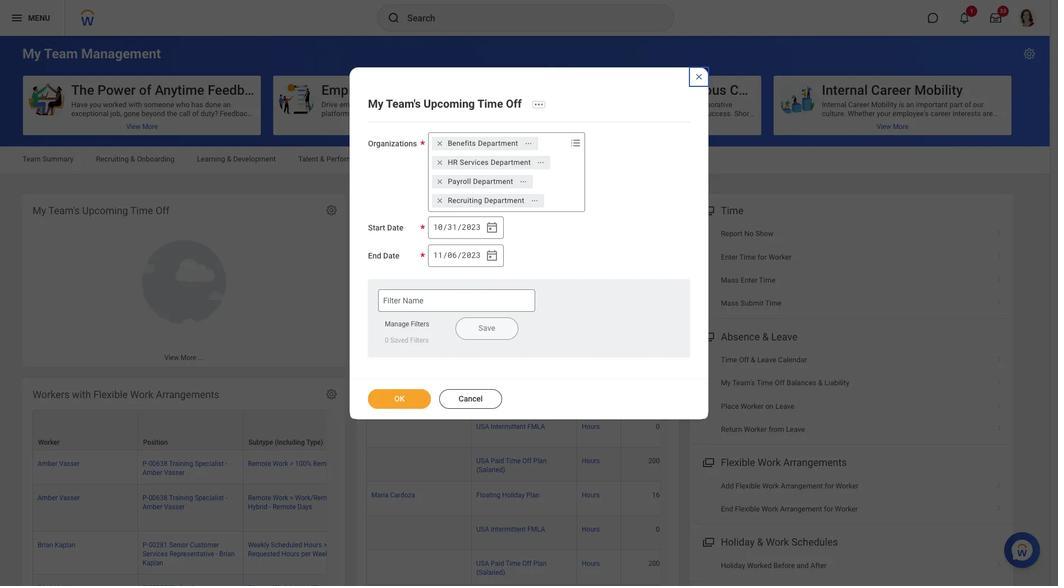 Task type: vqa. For each thing, say whether or not it's contained in the screenshot.
the left and
yes



Task type: describe. For each thing, give the bounding box(es) containing it.
p- for remote work > 100% remote
[[142, 460, 149, 468]]

time off plan button
[[472, 236, 577, 276]]

more
[[181, 354, 196, 362]]

time off plan
[[477, 264, 518, 272]]

type)
[[306, 439, 323, 447]]

0 saved filters
[[385, 336, 429, 344]]

worked
[[747, 561, 772, 570]]

list for arrangements
[[690, 474, 1013, 521]]

intermittent inside row
[[491, 320, 526, 328]]

x small image for hr services department
[[434, 157, 446, 168]]

x small image for payroll department
[[434, 176, 446, 187]]

0 vertical spatial brian
[[38, 541, 53, 549]]

holiday worked before and after link
[[690, 554, 1013, 577]]

days
[[298, 503, 312, 511]]

brian kaplan link
[[38, 539, 75, 549]]

calendar
[[778, 356, 807, 364]]

before
[[773, 561, 795, 570]]

floating for beth liu
[[476, 286, 500, 293]]

remote left days
[[273, 503, 296, 511]]

p-00638 training specialist - amber vasser for remote work > work/remote hybrid - remote days
[[142, 494, 227, 511]]

& inside time off & leave calendar link
[[751, 356, 755, 364]]

balances for my team's time off balances & liability
[[787, 379, 816, 387]]

team's inside list
[[732, 379, 755, 387]]

per
[[301, 550, 311, 558]]

list containing report no show
[[690, 222, 1013, 315]]

paid for third "usa paid time off plan (salaried)" link from the bottom
[[491, 354, 504, 362]]

ok
[[394, 394, 405, 403]]

- inside p-00281 senior customer services representative - brian kaplan
[[216, 550, 218, 558]]

p-00281 senior customer services representative - brian kaplan link
[[142, 539, 235, 567]]

arrangement for end flexible work arrangement for worker
[[780, 505, 822, 513]]

enter time for worker
[[721, 253, 792, 261]]

absence & leave
[[721, 331, 798, 343]]

place
[[721, 402, 739, 410]]

work inside add flexible work arrangement for worker 'link'
[[762, 482, 779, 490]]

add
[[721, 482, 734, 490]]

related actions image for payroll department
[[519, 178, 527, 185]]

hr
[[448, 158, 458, 166]]

time & absence
[[391, 155, 444, 163]]

configure this page image
[[1023, 47, 1036, 61]]

balances for my team's time off balances
[[457, 205, 499, 217]]

desjardins
[[406, 389, 437, 396]]

my team's upcoming time off link
[[368, 97, 522, 110]]

& for absence
[[762, 331, 769, 343]]

2 200 from the top
[[648, 560, 660, 568]]

flexible up add
[[721, 457, 755, 469]]

of
[[139, 82, 151, 98]]

benefits department element
[[448, 138, 518, 149]]

jacqueline desjardins
[[371, 389, 437, 396]]

position button
[[138, 411, 243, 450]]

flexible inside end flexible work arrangement for worker link
[[735, 505, 760, 513]]

benefits department, press delete to clear value. option
[[432, 137, 538, 150]]

floating holiday plan for beth liu
[[476, 286, 540, 293]]

chevron right image for holiday worked before and after
[[992, 557, 1006, 569]]

mass submit time
[[721, 299, 782, 308]]

team summary
[[22, 155, 74, 163]]

usa paid time off plan (salaried) link for first hours link from the bottom
[[476, 558, 547, 577]]

0 for second hours link from the bottom
[[656, 526, 660, 534]]

the power of anytime feedback
[[71, 82, 266, 98]]

7 hours link from the top
[[582, 558, 600, 568]]

amber vasser link for remote work > 100% remote
[[38, 458, 80, 468]]

hours for fourth hours link from the top of the my team's time off balances element
[[582, 457, 600, 465]]

...
[[198, 354, 203, 362]]

weekly
[[248, 541, 269, 549]]

internal career mobility
[[822, 82, 963, 98]]

end flexible work arrangement for worker
[[721, 505, 858, 513]]

0 horizontal spatial absence
[[416, 155, 444, 163]]

- inside remote work > work/remote hybrid - remote days
[[269, 503, 271, 511]]

11
[[433, 250, 443, 260]]

p-00638 training specialist - amber vasser link for remote work > work/remote hybrid - remote days
[[142, 492, 227, 511]]

leave for &
[[757, 356, 776, 364]]

learning & development
[[197, 155, 276, 163]]

0 vertical spatial filters
[[411, 320, 429, 328]]

anytime
[[155, 82, 204, 98]]

chevron right image inside report no show link
[[992, 226, 1006, 237]]

remote work > work/remote hybrid - remote days
[[248, 494, 336, 511]]

/ right 10
[[443, 222, 447, 232]]

usa for fourth hours link from the top of the my team's time off balances element
[[476, 457, 489, 465]]

training for remote work > 100% remote
[[169, 460, 193, 468]]

chevron right image for place worker on leave
[[992, 398, 1006, 409]]

vasser up senior
[[164, 503, 185, 511]]

start
[[368, 223, 385, 232]]

with
[[72, 389, 91, 401]]

4 hours link from the top
[[582, 455, 600, 465]]

usa for 5th hours link from the bottom
[[476, 423, 489, 431]]

related actions image for hr services department
[[537, 159, 545, 166]]

employee
[[321, 82, 380, 98]]

training for remote work > work/remote hybrid - remote days
[[169, 494, 193, 502]]

mass for mass submit time
[[721, 299, 739, 308]]

/ right 31
[[457, 222, 462, 232]]

notifications large image
[[959, 12, 970, 24]]

p-00638 training specialist - amber vasser link for remote work > 100% remote
[[142, 458, 227, 477]]

cardoza
[[390, 491, 415, 499]]

engagement
[[384, 82, 459, 98]]

schedules
[[792, 537, 838, 548]]

usa intermittent fmla link for second hours link from the bottom
[[476, 524, 545, 534]]

intermittent for second hours link from the bottom
[[491, 526, 526, 534]]

hours for first hours link from the top
[[582, 286, 600, 293]]

menu group image for time
[[700, 203, 715, 218]]

development
[[233, 155, 276, 163]]

& for learning
[[227, 155, 231, 163]]

vasser down worker popup button
[[59, 460, 80, 468]]

coaching and continuous conversations
[[572, 82, 817, 98]]

fmla for 5th hours link from the bottom
[[527, 423, 545, 431]]

work inside end flexible work arrangement for worker link
[[762, 505, 778, 513]]

5 hours link from the top
[[582, 489, 600, 499]]

return worker from leave
[[721, 425, 805, 434]]

the power of anytime feedback button
[[23, 76, 266, 135]]

end date
[[368, 251, 399, 260]]

scheduled
[[271, 541, 302, 549]]

fmla for second hours link from the bottom
[[527, 526, 545, 534]]

team's down summary
[[48, 205, 80, 217]]

department for payroll department
[[473, 177, 513, 186]]

beth liu
[[371, 286, 396, 293]]

remote work > 100% remote
[[248, 460, 336, 468]]

00638 for remote work > work/remote hybrid - remote days
[[149, 494, 168, 502]]

(salaried) for "usa paid time off plan (salaried)" link associated with fourth hours link from the top of the my team's time off balances element
[[476, 466, 505, 474]]

liu
[[387, 286, 396, 293]]

2 usa from the top
[[476, 354, 489, 362]]

time off & leave calendar link
[[690, 348, 1013, 372]]

weekly scheduled hours > requested hours per week
[[248, 541, 329, 558]]

p-00638 training specialist - amber vasser for remote work > 100% remote
[[142, 460, 227, 477]]

/ right the 11
[[443, 250, 447, 260]]

start date
[[368, 223, 403, 232]]

p- for remote work > work/remote hybrid - remote days
[[142, 494, 149, 502]]

recruiting department
[[448, 196, 524, 205]]

close my team's upcoming time off image
[[695, 72, 703, 81]]

(including
[[275, 439, 305, 447]]

my team's time off balances & liability link
[[690, 372, 1013, 395]]

payroll department, press delete to clear value. option
[[432, 175, 533, 188]]

employee engagement button
[[273, 76, 511, 135]]

recruiting for recruiting & onboarding
[[96, 155, 129, 163]]

2 floating holiday plan from the top
[[476, 389, 540, 396]]

0 for 5th hours link from the bottom
[[656, 423, 660, 431]]

hours for first hours link from the bottom
[[582, 560, 600, 568]]

p- for weekly scheduled hours > requested hours per week
[[142, 541, 149, 549]]

usa intermittent fmla for second hours link from the bottom
[[476, 526, 545, 534]]

and inside button
[[632, 82, 654, 98]]

> for work/remote
[[290, 494, 293, 502]]

return worker from leave link
[[690, 418, 1013, 441]]

specialist for remote work > work/remote hybrid - remote days
[[195, 494, 224, 502]]

leave for on
[[775, 402, 795, 410]]

manage filters
[[385, 320, 429, 328]]

floating for maria cardoza
[[476, 491, 500, 499]]

maria cardoza
[[371, 491, 415, 499]]

work up 'position'
[[130, 389, 153, 401]]

intermittent for 5th hours link from the bottom
[[491, 423, 526, 431]]

off inside popup button
[[494, 264, 503, 272]]

row containing jacqueline desjardins
[[366, 379, 697, 413]]

remote work > work/remote hybrid - remote days link
[[248, 492, 336, 511]]

1 200 from the top
[[648, 457, 660, 465]]

leave up calendar at the bottom right
[[771, 331, 798, 343]]

time inside popup button
[[477, 264, 492, 272]]

amber up the '00281'
[[142, 503, 162, 511]]

0 vertical spatial for
[[758, 253, 767, 261]]

floating holiday plan for maria cardoza
[[476, 491, 540, 499]]

return
[[721, 425, 742, 434]]

vasser down 'position'
[[164, 469, 185, 477]]

upcoming inside my team's upcoming time off dialog
[[424, 97, 475, 110]]

subtype (including type)
[[249, 439, 323, 447]]

0 vertical spatial enter
[[721, 253, 738, 261]]

payroll
[[448, 177, 471, 186]]

employee engagement
[[321, 82, 459, 98]]

performance
[[326, 155, 369, 163]]

hours for 5th hours link from the top
[[582, 491, 600, 499]]

maria cardoza link
[[371, 489, 415, 499]]

hours for 5th hours link from the bottom
[[582, 423, 600, 431]]

1 horizontal spatial absence
[[721, 331, 760, 343]]

2 hours link from the top
[[582, 352, 600, 362]]

main content containing my team management
[[0, 36, 1050, 586]]

100%
[[295, 460, 311, 468]]

enter time for worker link
[[690, 245, 1013, 269]]

search image
[[387, 11, 401, 25]]

end date group
[[428, 244, 504, 267]]

talent
[[298, 155, 318, 163]]

flexible inside add flexible work arrangement for worker 'link'
[[736, 482, 760, 490]]

view more ... link
[[22, 348, 345, 367]]

1 usa intermittent fmla link from the top
[[476, 318, 545, 328]]

worker inside popup button
[[38, 439, 60, 447]]

management
[[81, 46, 161, 62]]

row containing maria cardoza
[[366, 482, 697, 516]]

1 hours link from the top
[[582, 283, 600, 293]]

inbox large image
[[990, 12, 1001, 24]]

beth liu link
[[371, 283, 396, 293]]

off inside dialog
[[506, 97, 522, 110]]

work/remote
[[295, 494, 336, 502]]

senior
[[169, 541, 188, 549]]

row containing worker
[[33, 410, 945, 451]]

workers with flexible work arrangements element
[[22, 378, 945, 586]]

2 floating from the top
[[476, 389, 500, 396]]

jacqueline
[[371, 389, 404, 396]]

& for holiday
[[757, 537, 763, 548]]

chevron right image for leave
[[992, 421, 1006, 433]]

report no show
[[721, 230, 773, 238]]

hybrid
[[248, 503, 267, 511]]

worker down add flexible work arrangement for worker 'link'
[[835, 505, 858, 513]]

onboarding
[[137, 155, 174, 163]]

department for benefits department
[[478, 139, 518, 147]]



Task type: locate. For each thing, give the bounding box(es) containing it.
specialist down the position popup button
[[195, 460, 224, 468]]

p-00638 training specialist - amber vasser link up senior
[[142, 492, 227, 511]]

1 vertical spatial x small image
[[434, 157, 446, 168]]

date down start date
[[383, 251, 399, 260]]

date right start
[[387, 223, 403, 232]]

filters right saved
[[410, 336, 429, 344]]

worker up end flexible work arrangement for worker link
[[836, 482, 859, 490]]

tab list inside main content
[[11, 147, 1038, 174]]

time off plan row
[[366, 236, 697, 276]]

weekly scheduled hours > requested hours per week link
[[248, 539, 329, 558]]

services inside p-00281 senior customer services representative - brian kaplan
[[142, 550, 168, 558]]

& for recruiting
[[130, 155, 135, 163]]

1 amber vasser link from the top
[[38, 458, 80, 468]]

cell
[[366, 310, 472, 345], [577, 310, 621, 345], [621, 310, 665, 345], [366, 345, 472, 379], [577, 379, 621, 413], [621, 379, 665, 413], [366, 413, 472, 448], [366, 448, 472, 482], [366, 516, 472, 551], [366, 551, 472, 585]]

p- inside p-00281 senior customer services representative - brian kaplan
[[142, 541, 149, 549]]

internal career mobility button
[[774, 76, 1011, 135]]

2 vertical spatial list
[[690, 474, 1013, 521]]

0 vertical spatial recruiting
[[96, 155, 129, 163]]

Filter Name text field
[[378, 289, 535, 312]]

view more ...
[[164, 354, 203, 362]]

1 vertical spatial recruiting
[[448, 196, 482, 205]]

2 vertical spatial 0
[[656, 526, 660, 534]]

enter down report
[[721, 253, 738, 261]]

3 intermittent from the top
[[491, 526, 526, 534]]

chevron right image for end flexible work arrangement for worker
[[992, 501, 1006, 512]]

1 horizontal spatial brian
[[219, 550, 235, 558]]

chevron right image inside place worker on leave link
[[992, 398, 1006, 409]]

upcoming
[[424, 97, 475, 110], [82, 205, 128, 217]]

2 fmla from the top
[[527, 423, 545, 431]]

kaplan inside brian kaplan link
[[55, 541, 75, 549]]

1 training from the top
[[169, 460, 193, 468]]

recruiting department element
[[448, 196, 524, 206]]

internal
[[822, 82, 868, 98]]

work up "add flexible work arrangement for worker"
[[758, 457, 781, 469]]

hr services department element
[[448, 157, 531, 168]]

banner
[[0, 0, 1050, 36]]

2 training from the top
[[169, 494, 193, 502]]

flexible up holiday & work schedules
[[735, 505, 760, 513]]

1 vertical spatial usa paid time off plan (salaried) link
[[476, 455, 547, 474]]

2 chevron right image from the top
[[992, 352, 1006, 363]]

0 vertical spatial floating holiday plan link
[[476, 283, 540, 293]]

3 floating holiday plan link from the top
[[476, 489, 540, 499]]

training up senior
[[169, 494, 193, 502]]

1 2023 from the top
[[462, 222, 481, 232]]

1 floating holiday plan from the top
[[476, 286, 540, 293]]

2 vertical spatial intermittent
[[491, 526, 526, 534]]

0 vertical spatial absence
[[416, 155, 444, 163]]

(salaried) for first hours link from the bottom "usa paid time off plan (salaried)" link
[[476, 569, 505, 577]]

x small image left the benefits
[[434, 138, 446, 149]]

worker down workers
[[38, 439, 60, 447]]

p-
[[142, 460, 149, 468], [142, 494, 149, 502], [142, 541, 149, 549]]

kaplan inside p-00281 senior customer services representative - brian kaplan
[[142, 559, 163, 567]]

2 usa intermittent fmla link from the top
[[476, 421, 545, 431]]

(salaried)
[[476, 363, 505, 371], [476, 466, 505, 474], [476, 569, 505, 577]]

16 for maria cardoza
[[652, 491, 660, 499]]

kaplan
[[55, 541, 75, 549], [142, 559, 163, 567]]

chevron right image
[[992, 226, 1006, 237], [992, 249, 1006, 260], [992, 272, 1006, 283], [992, 375, 1006, 386], [992, 421, 1006, 433]]

balances down calendar at the bottom right
[[787, 379, 816, 387]]

calendar image
[[485, 249, 499, 262]]

holiday for 'floating holiday plan' link corresponding to maria cardoza
[[502, 491, 525, 499]]

& for time
[[409, 155, 414, 163]]

amber vasser link
[[38, 458, 80, 468], [38, 492, 80, 502]]

1 floating from the top
[[476, 286, 500, 293]]

row containing beth liu
[[366, 276, 697, 310]]

fmla inside row
[[527, 320, 545, 328]]

usa paid time off plan (salaried) for third "usa paid time off plan (salaried)" link from the bottom
[[476, 354, 547, 371]]

usa intermittent fmla row
[[366, 310, 697, 345]]

1 vertical spatial intermittent
[[491, 423, 526, 431]]

recruiting & onboarding
[[96, 155, 174, 163]]

arrangements
[[156, 389, 219, 401], [783, 457, 847, 469]]

1 menu group image from the top
[[700, 203, 715, 218]]

team up the
[[44, 46, 78, 62]]

1 vertical spatial my team's upcoming time off
[[33, 205, 169, 217]]

x small image
[[434, 195, 446, 206]]

brian
[[38, 541, 53, 549], [219, 550, 235, 558]]

plan inside popup button
[[505, 264, 518, 272]]

3 usa from the top
[[476, 423, 489, 431]]

00638 up the '00281'
[[149, 494, 168, 502]]

leave right from
[[786, 425, 805, 434]]

work up holiday worked before and after
[[766, 537, 789, 548]]

p-00638 training specialist - amber vasser link
[[142, 458, 227, 477], [142, 492, 227, 511]]

1 vertical spatial (salaried)
[[476, 466, 505, 474]]

related actions image inside recruiting department, press delete to clear value. option
[[531, 197, 538, 205]]

amber vasser down worker popup button
[[38, 460, 80, 468]]

1 usa paid time off plan (salaried) from the top
[[476, 354, 547, 371]]

16 for beth liu
[[652, 286, 660, 293]]

recruiting inside option
[[448, 196, 482, 205]]

tab list containing team summary
[[11, 147, 1038, 174]]

recruiting department, press delete to clear value. option
[[432, 194, 544, 207]]

for
[[758, 253, 767, 261], [825, 482, 834, 490], [824, 505, 833, 513]]

arrangements up the position popup button
[[156, 389, 219, 401]]

holiday
[[502, 286, 525, 293], [502, 389, 525, 396], [502, 491, 525, 499], [721, 537, 755, 548], [721, 561, 745, 570]]

2 vertical spatial p-
[[142, 541, 149, 549]]

2023 for 11 / 06 / 2023
[[462, 250, 481, 260]]

0 horizontal spatial and
[[632, 82, 654, 98]]

time inside dialog
[[477, 97, 503, 110]]

3 chevron right image from the top
[[992, 398, 1006, 409]]

my team's upcoming time off inside dialog
[[368, 97, 522, 110]]

p-00638 training specialist - amber vasser
[[142, 460, 227, 477], [142, 494, 227, 511]]

filters up 0 saved filters
[[411, 320, 429, 328]]

1 p- from the top
[[142, 460, 149, 468]]

absence up time off & leave calendar
[[721, 331, 760, 343]]

2 paid from the top
[[491, 457, 504, 465]]

3 paid from the top
[[491, 560, 504, 568]]

2 chevron right image from the top
[[992, 249, 1006, 260]]

1 chevron right image from the top
[[992, 295, 1006, 306]]

x small image for benefits department
[[434, 138, 446, 149]]

items selected list box
[[429, 134, 568, 210]]

team's inside dialog
[[386, 97, 421, 110]]

00638 down 'position'
[[149, 460, 168, 468]]

add flexible work arrangement for worker
[[721, 482, 859, 490]]

x small image inside 'benefits department, press delete to clear value.' option
[[434, 138, 446, 149]]

menu group image for flexible work arrangements
[[700, 455, 715, 470]]

list containing time off & leave calendar
[[690, 348, 1013, 441]]

0 horizontal spatial arrangements
[[156, 389, 219, 401]]

1 usa paid time off plan (salaried) link from the top
[[476, 352, 547, 371]]

amber vasser link down worker popup button
[[38, 458, 80, 468]]

0 horizontal spatial balances
[[457, 205, 499, 217]]

1 vertical spatial arrangement
[[780, 505, 822, 513]]

chevron right image for time off & leave calendar
[[992, 352, 1006, 363]]

department for recruiting department
[[484, 196, 524, 205]]

1 vertical spatial p-00638 training specialist - amber vasser link
[[142, 492, 227, 511]]

> left work/remote
[[290, 494, 293, 502]]

services down the '00281'
[[142, 550, 168, 558]]

1 16 from the top
[[652, 286, 660, 293]]

intermittent
[[491, 320, 526, 328], [491, 423, 526, 431], [491, 526, 526, 534]]

2 vertical spatial usa paid time off plan (salaried)
[[476, 560, 547, 577]]

coaching and continuous conversations button
[[523, 76, 817, 135]]

services inside option
[[460, 158, 489, 166]]

end for end date
[[368, 251, 381, 260]]

0 vertical spatial 16
[[652, 286, 660, 293]]

1 horizontal spatial services
[[460, 158, 489, 166]]

start date group
[[428, 216, 504, 239]]

2 p-00638 training specialist - amber vasser from the top
[[142, 494, 227, 511]]

1 intermittent from the top
[[491, 320, 526, 328]]

0 saved filters button
[[378, 334, 434, 347]]

0 vertical spatial mass
[[721, 276, 739, 284]]

1 vertical spatial balances
[[787, 379, 816, 387]]

chevron right image inside 'holiday worked before and after' link
[[992, 557, 1006, 569]]

upcoming inside my team's upcoming time off element
[[82, 205, 128, 217]]

floating holiday plan link for beth liu
[[476, 283, 540, 293]]

related actions image
[[524, 139, 532, 147]]

main content
[[0, 36, 1050, 586]]

absence left hr
[[416, 155, 444, 163]]

2 vertical spatial for
[[824, 505, 833, 513]]

row containing brian kaplan
[[33, 532, 945, 575]]

flexible right add
[[736, 482, 760, 490]]

0
[[385, 336, 389, 344], [656, 423, 660, 431], [656, 526, 660, 534]]

subtype (including type) button
[[243, 411, 348, 450]]

0 vertical spatial usa paid time off plan (salaried)
[[476, 354, 547, 371]]

vasser
[[59, 460, 80, 468], [164, 469, 185, 477], [59, 494, 80, 502], [164, 503, 185, 511]]

my team's upcoming time off element
[[22, 194, 345, 367]]

2 vertical spatial >
[[324, 541, 327, 549]]

power
[[97, 82, 136, 98]]

-
[[226, 460, 227, 468], [226, 494, 227, 502], [269, 503, 271, 511], [216, 550, 218, 558]]

services up payroll department
[[460, 158, 489, 166]]

4 usa from the top
[[476, 457, 489, 465]]

1 vertical spatial training
[[169, 494, 193, 502]]

on
[[765, 402, 774, 410]]

continuous
[[658, 82, 726, 98]]

00638
[[149, 460, 168, 468], [149, 494, 168, 502]]

my team's time off balances element
[[356, 194, 697, 586]]

list containing add flexible work arrangement for worker
[[690, 474, 1013, 521]]

floating holiday plan link for maria cardoza
[[476, 489, 540, 499]]

1 mass from the top
[[721, 276, 739, 284]]

> inside remote work > work/remote hybrid - remote days
[[290, 494, 293, 502]]

1 vertical spatial team
[[22, 155, 41, 163]]

list for leave
[[690, 348, 1013, 441]]

& left onboarding
[[130, 155, 135, 163]]

recruiting left onboarding
[[96, 155, 129, 163]]

2 vertical spatial paid
[[491, 560, 504, 568]]

the
[[71, 82, 94, 98]]

view
[[164, 354, 179, 362]]

x small image
[[434, 138, 446, 149], [434, 157, 446, 168], [434, 176, 446, 187]]

amber down worker popup button
[[38, 460, 58, 468]]

p-00638 training specialist - amber vasser down the position popup button
[[142, 460, 227, 477]]

2 2023 from the top
[[462, 250, 481, 260]]

mass up mass submit time
[[721, 276, 739, 284]]

2 vertical spatial floating
[[476, 491, 500, 499]]

and left 'after'
[[797, 561, 809, 570]]

related actions image for recruiting department
[[531, 197, 538, 205]]

amber vasser link for remote work > work/remote hybrid - remote days
[[38, 492, 80, 502]]

0 vertical spatial fmla
[[527, 320, 545, 328]]

team's up organizations
[[386, 97, 421, 110]]

6 usa from the top
[[476, 560, 489, 568]]

2 specialist from the top
[[195, 494, 224, 502]]

2 p-00638 training specialist - amber vasser link from the top
[[142, 492, 227, 511]]

>
[[290, 460, 293, 468], [290, 494, 293, 502], [324, 541, 327, 549]]

(salaried) for third "usa paid time off plan (salaried)" link from the bottom
[[476, 363, 505, 371]]

calendar image
[[485, 221, 499, 234]]

0 vertical spatial related actions image
[[537, 159, 545, 166]]

my inside list
[[721, 379, 731, 387]]

row
[[366, 226, 697, 276], [366, 276, 697, 310], [366, 345, 697, 379], [366, 379, 697, 413], [33, 410, 945, 451], [366, 413, 697, 448], [366, 448, 697, 482], [33, 451, 945, 485], [366, 482, 697, 516], [33, 485, 945, 532], [366, 516, 697, 551], [33, 532, 945, 575], [366, 551, 697, 585], [33, 575, 945, 586]]

worker inside 'link'
[[836, 482, 859, 490]]

1 horizontal spatial and
[[797, 561, 809, 570]]

usa paid time off plan (salaried) for first hours link from the bottom "usa paid time off plan (salaried)" link
[[476, 560, 547, 577]]

0 inside popup button
[[385, 336, 389, 344]]

learning
[[197, 155, 225, 163]]

specialist
[[195, 460, 224, 468], [195, 494, 224, 502]]

0 vertical spatial x small image
[[434, 138, 446, 149]]

1 00638 from the top
[[149, 460, 168, 468]]

p- left senior
[[142, 541, 149, 549]]

flexible right the with
[[93, 389, 128, 401]]

1 paid from the top
[[491, 354, 504, 362]]

organizations
[[368, 139, 417, 148]]

1 vertical spatial fmla
[[527, 423, 545, 431]]

0 horizontal spatial end
[[368, 251, 381, 260]]

paid for "usa paid time off plan (salaried)" link associated with fourth hours link from the top of the my team's time off balances element
[[491, 457, 504, 465]]

0 vertical spatial arrangements
[[156, 389, 219, 401]]

holiday for 'floating holiday plan' link related to beth liu
[[502, 286, 525, 293]]

customer
[[190, 541, 219, 549]]

1 vertical spatial >
[[290, 494, 293, 502]]

1 vertical spatial services
[[142, 550, 168, 558]]

after
[[811, 561, 827, 570]]

worker left from
[[744, 425, 767, 434]]

x small image inside hr services department, press delete to clear value. option
[[434, 157, 446, 168]]

holiday for 2nd 'floating holiday plan' link from the top
[[502, 389, 525, 396]]

usa intermittent fmla link
[[476, 318, 545, 328], [476, 421, 545, 431], [476, 524, 545, 534]]

hr services department
[[448, 158, 531, 166]]

hours for second hours link from the bottom
[[582, 526, 600, 534]]

mass enter time
[[721, 276, 775, 284]]

0 horizontal spatial recruiting
[[96, 155, 129, 163]]

related actions image right the recruiting department element
[[531, 197, 538, 205]]

end inside my team's upcoming time off dialog
[[368, 251, 381, 260]]

chevron right image inside enter time for worker link
[[992, 249, 1006, 260]]

related actions image right the compensation
[[537, 159, 545, 166]]

time off & leave calendar
[[721, 356, 807, 364]]

my inside dialog
[[368, 97, 383, 110]]

1 vertical spatial 2023
[[462, 250, 481, 260]]

> up week
[[324, 541, 327, 549]]

3 usa intermittent fmla link from the top
[[476, 524, 545, 534]]

team's up start date
[[382, 205, 414, 217]]

2 (salaried) from the top
[[476, 466, 505, 474]]

balances down recruiting department
[[457, 205, 499, 217]]

benefits
[[448, 139, 476, 147]]

2023 inside the end date group
[[462, 250, 481, 260]]

1 vertical spatial usa intermittent fmla
[[476, 423, 545, 431]]

coaching
[[572, 82, 628, 98]]

manage filters link
[[385, 320, 429, 328]]

and
[[632, 82, 654, 98], [797, 561, 809, 570]]

remote up hybrid
[[248, 494, 271, 502]]

chevron right image inside return worker from leave link
[[992, 421, 1006, 433]]

1 chevron right image from the top
[[992, 226, 1006, 237]]

4 chevron right image from the top
[[992, 375, 1006, 386]]

arrangements up "add flexible work arrangement for worker"
[[783, 457, 847, 469]]

0 vertical spatial 2023
[[462, 222, 481, 232]]

flexible inside the workers with flexible work arrangements element
[[93, 389, 128, 401]]

2 usa paid time off plan (salaried) link from the top
[[476, 455, 547, 474]]

x small image inside payroll department, press delete to clear value. 'option'
[[434, 176, 446, 187]]

5 chevron right image from the top
[[992, 501, 1006, 512]]

career
[[871, 82, 911, 98]]

1 horizontal spatial my team's upcoming time off
[[368, 97, 522, 110]]

arrangement inside 'link'
[[781, 482, 823, 490]]

vasser up brian kaplan link
[[59, 494, 80, 502]]

balances inside list
[[787, 379, 816, 387]]

liability
[[825, 379, 849, 387]]

6 chevron right image from the top
[[992, 557, 1006, 569]]

& up worked
[[757, 537, 763, 548]]

worker
[[769, 253, 792, 261], [741, 402, 764, 410], [744, 425, 767, 434], [38, 439, 60, 447], [836, 482, 859, 490], [835, 505, 858, 513]]

related actions image down hr services department, press delete to clear value. option
[[519, 178, 527, 185]]

holiday worked before and after
[[721, 561, 827, 570]]

chevron right image inside mass submit time link
[[992, 295, 1006, 306]]

1 horizontal spatial arrangements
[[783, 457, 847, 469]]

3 usa paid time off plan (salaried) from the top
[[476, 560, 547, 577]]

usa intermittent fmla for 5th hours link from the bottom
[[476, 423, 545, 431]]

training
[[169, 460, 193, 468], [169, 494, 193, 502]]

chevron right image inside end flexible work arrangement for worker link
[[992, 501, 1006, 512]]

& down organizations
[[409, 155, 414, 163]]

2023 right 06
[[462, 250, 481, 260]]

chevron right image inside the my team's time off balances & liability link
[[992, 375, 1006, 386]]

team inside tab list
[[22, 155, 41, 163]]

leave right on
[[775, 402, 795, 410]]

2 16 from the top
[[652, 491, 660, 499]]

2 p- from the top
[[142, 494, 149, 502]]

work down "add flexible work arrangement for worker"
[[762, 505, 778, 513]]

1 vertical spatial end
[[721, 505, 733, 513]]

2023 for 10 / 31 / 2023
[[462, 222, 481, 232]]

menu group image
[[700, 203, 715, 218], [700, 329, 715, 344], [700, 455, 715, 470]]

work down flexible work arrangements
[[762, 482, 779, 490]]

payroll department element
[[448, 177, 513, 187]]

2023 inside start date group
[[462, 222, 481, 232]]

my team's time off balances & liability
[[721, 379, 849, 387]]

2 vertical spatial floating holiday plan link
[[476, 489, 540, 499]]

prompts image
[[569, 136, 582, 150]]

amber vasser for remote work > work/remote hybrid - remote days
[[38, 494, 80, 502]]

work inside remote work > 100% remote link
[[273, 460, 288, 468]]

0 vertical spatial 00638
[[149, 460, 168, 468]]

workers with flexible work arrangements
[[33, 389, 219, 401]]

paid for first hours link from the bottom "usa paid time off plan (salaried)" link
[[491, 560, 504, 568]]

chevron right image for add flexible work arrangement for worker
[[992, 478, 1006, 489]]

for inside 'link'
[[825, 482, 834, 490]]

1 vertical spatial floating holiday plan link
[[476, 386, 540, 396]]

5 usa from the top
[[476, 526, 489, 534]]

usa paid time off plan (salaried)
[[476, 354, 547, 371], [476, 457, 547, 474], [476, 560, 547, 577]]

date for 10 / 31 / 2023
[[387, 223, 403, 232]]

& inside the my team's time off balances & liability link
[[818, 379, 823, 387]]

2 amber vasser link from the top
[[38, 492, 80, 502]]

1 vertical spatial menu group image
[[700, 329, 715, 344]]

chevron right image for mass submit time
[[992, 295, 1006, 306]]

brian kaplan
[[38, 541, 75, 549]]

chevron right image for worker
[[992, 249, 1006, 260]]

1 list from the top
[[690, 222, 1013, 315]]

show
[[755, 230, 773, 238]]

1 p-00638 training specialist - amber vasser from the top
[[142, 460, 227, 477]]

p-00638 training specialist - amber vasser up senior
[[142, 494, 227, 511]]

3 floating holiday plan from the top
[[476, 491, 540, 499]]

plan
[[505, 264, 518, 272], [526, 286, 540, 293], [533, 354, 547, 362], [526, 389, 540, 396], [533, 457, 547, 465], [526, 491, 540, 499], [533, 560, 547, 568]]

1 vertical spatial floating
[[476, 389, 500, 396]]

0 vertical spatial 200
[[648, 457, 660, 465]]

1 vertical spatial 200
[[648, 560, 660, 568]]

1 vertical spatial kaplan
[[142, 559, 163, 567]]

end down start
[[368, 251, 381, 260]]

0 vertical spatial intermittent
[[491, 320, 526, 328]]

amber down 'position'
[[142, 469, 162, 477]]

menu group image
[[700, 534, 715, 549]]

3 menu group image from the top
[[700, 455, 715, 470]]

& down absence & leave on the right
[[751, 356, 755, 364]]

work
[[130, 389, 153, 401], [758, 457, 781, 469], [273, 460, 288, 468], [762, 482, 779, 490], [273, 494, 288, 502], [762, 505, 778, 513], [766, 537, 789, 548]]

1 vertical spatial arrangements
[[783, 457, 847, 469]]

0 horizontal spatial enter
[[721, 253, 738, 261]]

end inside list
[[721, 505, 733, 513]]

0 vertical spatial list
[[690, 222, 1013, 315]]

specialist up the customer
[[195, 494, 224, 502]]

0 vertical spatial 0
[[385, 336, 389, 344]]

2 amber vasser from the top
[[38, 494, 80, 502]]

services
[[460, 158, 489, 166], [142, 550, 168, 558]]

training down the position popup button
[[169, 460, 193, 468]]

0 vertical spatial floating
[[476, 286, 500, 293]]

3 usa intermittent fmla from the top
[[476, 526, 545, 534]]

3 (salaried) from the top
[[476, 569, 505, 577]]

& right talent
[[320, 155, 325, 163]]

1 horizontal spatial recruiting
[[448, 196, 482, 205]]

> left the '100%'
[[290, 460, 293, 468]]

work left work/remote
[[273, 494, 288, 502]]

usa paid time off plan (salaried) link for fourth hours link from the top of the my team's time off balances element
[[476, 455, 547, 474]]

1 x small image from the top
[[434, 138, 446, 149]]

usa
[[476, 320, 489, 328], [476, 354, 489, 362], [476, 423, 489, 431], [476, 457, 489, 465], [476, 526, 489, 534], [476, 560, 489, 568]]

chevron right image inside add flexible work arrangement for worker 'link'
[[992, 478, 1006, 489]]

enter inside "link"
[[741, 276, 757, 284]]

department
[[478, 139, 518, 147], [491, 158, 531, 166], [473, 177, 513, 186], [484, 196, 524, 205]]

amber vasser for remote work > 100% remote
[[38, 460, 80, 468]]

& left liability
[[818, 379, 823, 387]]

team
[[44, 46, 78, 62], [22, 155, 41, 163]]

1 horizontal spatial end
[[721, 505, 733, 513]]

& for talent
[[320, 155, 325, 163]]

department inside 'option'
[[473, 177, 513, 186]]

chevron right image inside time off & leave calendar link
[[992, 352, 1006, 363]]

2023
[[462, 222, 481, 232], [462, 250, 481, 260]]

2 mass from the top
[[721, 299, 739, 308]]

0 horizontal spatial services
[[142, 550, 168, 558]]

3 chevron right image from the top
[[992, 272, 1006, 283]]

end for end flexible work arrangement for worker
[[721, 505, 733, 513]]

3 usa paid time off plan (salaried) link from the top
[[476, 558, 547, 577]]

remote down subtype
[[248, 460, 271, 468]]

recruiting down payroll
[[448, 196, 482, 205]]

usa for second hours link from the bottom
[[476, 526, 489, 534]]

worker left on
[[741, 402, 764, 410]]

chevron right image inside mass enter time "link"
[[992, 272, 1006, 283]]

tab list
[[11, 147, 1038, 174]]

0 vertical spatial p-00638 training specialist - amber vasser link
[[142, 458, 227, 477]]

for up end flexible work arrangement for worker link
[[825, 482, 834, 490]]

1 floating holiday plan link from the top
[[476, 283, 540, 293]]

3 floating from the top
[[476, 491, 500, 499]]

usa paid time off plan (salaried) for "usa paid time off plan (salaried)" link associated with fourth hours link from the top of the my team's time off balances element
[[476, 457, 547, 474]]

2 00638 from the top
[[149, 494, 168, 502]]

1 amber vasser from the top
[[38, 460, 80, 468]]

mass for mass enter time
[[721, 276, 739, 284]]

2 usa intermittent fmla from the top
[[476, 423, 545, 431]]

talent & performance
[[298, 155, 369, 163]]

remote right the '100%'
[[313, 460, 336, 468]]

2 list from the top
[[690, 348, 1013, 441]]

1 vertical spatial specialist
[[195, 494, 224, 502]]

0 vertical spatial services
[[460, 158, 489, 166]]

1 (salaried) from the top
[[476, 363, 505, 371]]

0 horizontal spatial upcoming
[[82, 205, 128, 217]]

for for end flexible work arrangement for worker
[[824, 505, 833, 513]]

mass left submit
[[721, 299, 739, 308]]

3 x small image from the top
[[434, 176, 446, 187]]

p-00638 training specialist - amber vasser link down the position popup button
[[142, 458, 227, 477]]

4 chevron right image from the top
[[992, 478, 1006, 489]]

ok button
[[368, 389, 431, 409]]

date for 11 / 06 / 2023
[[383, 251, 399, 260]]

1 fmla from the top
[[527, 320, 545, 328]]

1 vertical spatial p-
[[142, 494, 149, 502]]

cancel button
[[439, 389, 502, 409]]

submit
[[741, 299, 764, 308]]

time inside "link"
[[759, 276, 775, 284]]

1 vertical spatial for
[[825, 482, 834, 490]]

amber vasser up brian kaplan link
[[38, 494, 80, 502]]

2023 right 31
[[462, 222, 481, 232]]

balances
[[457, 205, 499, 217], [787, 379, 816, 387]]

1 usa from the top
[[476, 320, 489, 328]]

3 p- from the top
[[142, 541, 149, 549]]

1 horizontal spatial team
[[44, 46, 78, 62]]

end flexible work arrangement for worker link
[[690, 498, 1013, 521]]

1 vertical spatial and
[[797, 561, 809, 570]]

> for 100%
[[290, 460, 293, 468]]

0 vertical spatial usa intermittent fmla
[[476, 320, 545, 328]]

00638 for remote work > 100% remote
[[149, 460, 168, 468]]

and right coaching
[[632, 82, 654, 98]]

specialist for remote work > 100% remote
[[195, 460, 224, 468]]

0 horizontal spatial brian
[[38, 541, 53, 549]]

my team's upcoming time off dialog
[[350, 67, 709, 420]]

0 horizontal spatial kaplan
[[55, 541, 75, 549]]

2 vertical spatial floating holiday plan
[[476, 491, 540, 499]]

usa intermittent fmla link for 5th hours link from the bottom
[[476, 421, 545, 431]]

0 horizontal spatial my team's upcoming time off
[[33, 205, 169, 217]]

p- up the '00281'
[[142, 494, 149, 502]]

2 vertical spatial usa intermittent fmla
[[476, 526, 545, 534]]

hr services department, press delete to clear value. option
[[432, 156, 551, 169]]

1 vertical spatial amber vasser
[[38, 494, 80, 502]]

2 intermittent from the top
[[491, 423, 526, 431]]

1 vertical spatial list
[[690, 348, 1013, 441]]

1 p-00638 training specialist - amber vasser link from the top
[[142, 458, 227, 477]]

10
[[433, 222, 443, 232]]

work down the subtype (including type)
[[273, 460, 288, 468]]

work inside remote work > work/remote hybrid - remote days
[[273, 494, 288, 502]]

worker button
[[33, 411, 137, 450]]

hours for sixth hours link from the bottom
[[582, 354, 600, 362]]

2 vertical spatial fmla
[[527, 526, 545, 534]]

& right "learning" at the top
[[227, 155, 231, 163]]

2 menu group image from the top
[[700, 329, 715, 344]]

1 vertical spatial 00638
[[149, 494, 168, 502]]

0 vertical spatial paid
[[491, 354, 504, 362]]

0 vertical spatial kaplan
[[55, 541, 75, 549]]

6 hours link from the top
[[582, 524, 600, 534]]

3 list from the top
[[690, 474, 1013, 521]]

usa intermittent fmla inside row
[[476, 320, 545, 328]]

1 vertical spatial floating holiday plan
[[476, 389, 540, 396]]

0 vertical spatial training
[[169, 460, 193, 468]]

feedback
[[208, 82, 266, 98]]

0 vertical spatial and
[[632, 82, 654, 98]]

0 vertical spatial amber vasser link
[[38, 458, 80, 468]]

report
[[721, 230, 743, 238]]

related actions image
[[537, 159, 545, 166], [519, 178, 527, 185], [531, 197, 538, 205]]

profile logan mcneil element
[[1011, 6, 1043, 30]]

2 vertical spatial menu group image
[[700, 455, 715, 470]]

1 horizontal spatial upcoming
[[424, 97, 475, 110]]

mass inside "link"
[[721, 276, 739, 284]]

recruiting for recruiting department
[[448, 196, 482, 205]]

team's up place
[[732, 379, 755, 387]]

/ right 06
[[457, 250, 462, 260]]

1 specialist from the top
[[195, 460, 224, 468]]

for down add flexible work arrangement for worker 'link'
[[824, 505, 833, 513]]

filters inside popup button
[[410, 336, 429, 344]]

x small image up x small icon
[[434, 176, 446, 187]]

menu group image for absence & leave
[[700, 329, 715, 344]]

2 vertical spatial (salaried)
[[476, 569, 505, 577]]

for down 'show'
[[758, 253, 767, 261]]

1 usa intermittent fmla from the top
[[476, 320, 545, 328]]

2 usa paid time off plan (salaried) from the top
[[476, 457, 547, 474]]

usa for first hours link from the bottom
[[476, 560, 489, 568]]

arrangement for add flexible work arrangement for worker
[[781, 482, 823, 490]]

> inside weekly scheduled hours > requested hours per week
[[324, 541, 327, 549]]

my team management
[[22, 46, 161, 62]]

chevron right image for off
[[992, 375, 1006, 386]]

3 hours link from the top
[[582, 421, 600, 431]]

2 x small image from the top
[[434, 157, 446, 168]]

0 vertical spatial end
[[368, 251, 381, 260]]

team left summary
[[22, 155, 41, 163]]

2 floating holiday plan link from the top
[[476, 386, 540, 396]]

arrangement up end flexible work arrangement for worker
[[781, 482, 823, 490]]

add flexible work arrangement for worker link
[[690, 474, 1013, 498]]

0 saved filters link
[[385, 336, 429, 344]]

3 fmla from the top
[[527, 526, 545, 534]]

for for add flexible work arrangement for worker
[[825, 482, 834, 490]]

chevron right image
[[992, 295, 1006, 306], [992, 352, 1006, 363], [992, 398, 1006, 409], [992, 478, 1006, 489], [992, 501, 1006, 512], [992, 557, 1006, 569]]

position
[[143, 439, 168, 447]]

worker down 'show'
[[769, 253, 792, 261]]

2 vertical spatial x small image
[[434, 176, 446, 187]]

10 / 31 / 2023
[[433, 222, 481, 232]]

0 vertical spatial arrangement
[[781, 482, 823, 490]]

benefits department
[[448, 139, 518, 147]]

enter up mass submit time
[[741, 276, 757, 284]]

brian inside p-00281 senior customer services representative - brian kaplan
[[219, 550, 235, 558]]

usa inside row
[[476, 320, 489, 328]]

requested
[[248, 550, 280, 558]]

5 chevron right image from the top
[[992, 421, 1006, 433]]

list
[[690, 222, 1013, 315], [690, 348, 1013, 441], [690, 474, 1013, 521]]

1 vertical spatial usa paid time off plan (salaried)
[[476, 457, 547, 474]]

& up time off & leave calendar
[[762, 331, 769, 343]]

amber up brian kaplan link
[[38, 494, 58, 502]]



